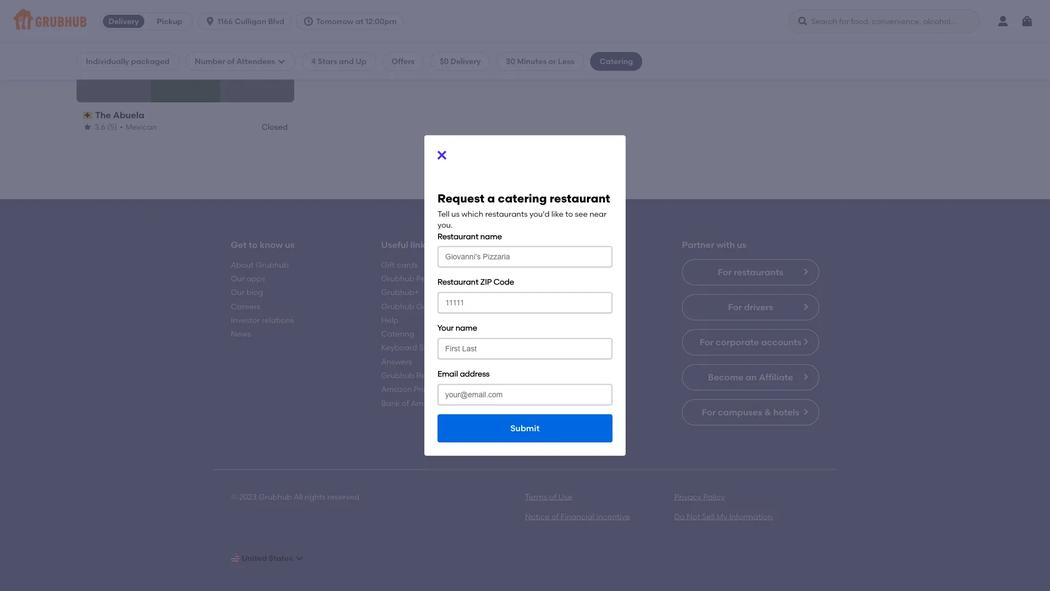 Task type: describe. For each thing, give the bounding box(es) containing it.
deal
[[437, 384, 454, 394]]

restaurant for restaurant name
[[438, 231, 479, 241]]

to inside "request a catering restaurant tell us which restaurants you'd like to see near you."
[[566, 209, 573, 218]]

relations
[[262, 315, 294, 325]]

instagram
[[532, 288, 570, 297]]

partner
[[682, 239, 715, 250]]

united states button
[[231, 548, 304, 568]]

language select image
[[231, 554, 240, 563]]

investor
[[231, 315, 260, 325]]

grubhub+ link
[[381, 288, 419, 297]]

catering link
[[381, 329, 414, 338]]

do not sell my information
[[675, 512, 773, 521]]

terms of use link
[[525, 492, 573, 501]]

you.
[[438, 220, 453, 230]]

privacy policy link
[[675, 492, 725, 501]]

of for terms
[[549, 492, 557, 501]]

about
[[231, 260, 254, 269]]

our blog link
[[231, 288, 263, 297]]

main navigation navigation
[[0, 0, 1051, 43]]

and
[[339, 57, 354, 66]]

information
[[730, 512, 773, 521]]

for campuses & hotels
[[702, 407, 800, 417]]

attendees
[[237, 57, 275, 66]]

1 horizontal spatial svg image
[[295, 554, 304, 563]]

answers link
[[381, 357, 412, 366]]

drivers
[[744, 302, 774, 312]]

tomorrow
[[316, 17, 354, 26]]

0 vertical spatial closed
[[172, 63, 199, 72]]

incentive
[[597, 512, 630, 521]]

pickup button
[[147, 13, 193, 30]]

united states
[[242, 553, 293, 563]]

for restaurants
[[718, 267, 784, 277]]

prime
[[414, 384, 436, 394]]

1 vertical spatial svg image
[[436, 149, 449, 162]]

of inside gift cards grubhub perks grubhub+ grubhub guarantee help catering keyboard shortcuts answers grubhub rewards amazon prime deal bank of america
[[402, 398, 409, 408]]

instagram link
[[532, 288, 570, 297]]

• mexican
[[120, 122, 157, 132]]

blog
[[247, 288, 263, 297]]

restaurant name
[[438, 231, 502, 241]]

stars
[[318, 57, 337, 66]]

1 horizontal spatial restaurants
[[734, 267, 784, 277]]

1 vertical spatial closed
[[262, 122, 288, 132]]

about grubhub our apps our blog careers investor relations news
[[231, 260, 294, 338]]

us down near
[[592, 239, 601, 250]]

of for number
[[227, 57, 235, 66]]

reserved.
[[328, 492, 362, 501]]

privacy
[[675, 492, 702, 501]]

news
[[231, 329, 251, 338]]

for for for restaurants
[[718, 267, 732, 277]]

for for for campuses & hotels
[[702, 407, 716, 417]]

the abuela
[[95, 110, 144, 121]]

for drivers link
[[682, 294, 820, 320]]

with for partner
[[717, 239, 735, 250]]

links
[[411, 239, 430, 250]]

all
[[294, 492, 303, 501]]

2023
[[239, 492, 257, 501]]

notice of financial incentive link
[[525, 512, 630, 521]]

abuela
[[113, 110, 144, 121]]

grubhub down grubhub+ link
[[381, 301, 415, 311]]

tomorrow at 12:00pm button
[[296, 13, 408, 30]]

for corporate accounts
[[700, 337, 802, 347]]

the
[[95, 110, 111, 121]]

up
[[356, 57, 367, 66]]

(5)
[[107, 122, 117, 132]]

like
[[552, 209, 564, 218]]

restaurant zip code
[[438, 277, 514, 287]]

for for for corporate accounts
[[700, 337, 714, 347]]

shortcuts
[[419, 343, 455, 352]]

less
[[558, 57, 575, 66]]

0 vertical spatial catering
[[600, 57, 633, 66]]

grubhub down gift cards link
[[381, 274, 415, 283]]

minutes
[[517, 57, 547, 66]]

restaurant inside "request a catering restaurant tell us which restaurants you'd like to see near you."
[[550, 191, 611, 205]]

3.6
[[95, 122, 106, 132]]

with for connect
[[571, 239, 590, 250]]

grubhub down 'answers' link
[[381, 371, 415, 380]]

hotels
[[774, 407, 800, 417]]

address
[[460, 369, 490, 378]]

restaurants inside "request a catering restaurant tell us which restaurants you'd like to see near you."
[[486, 209, 528, 218]]

© 2023 grubhub all rights reserved.
[[231, 492, 362, 501]]

1166 culligan blvd
[[218, 17, 285, 26]]

star icon image
[[83, 123, 92, 131]]

us inside "request a catering restaurant tell us which restaurants you'd like to see near you."
[[452, 209, 460, 218]]

keyboard
[[381, 343, 417, 352]]

bank
[[381, 398, 400, 408]]

know
[[260, 239, 283, 250]]

grubhub guarantee link
[[381, 301, 457, 311]]

states
[[269, 553, 293, 563]]

for drivers
[[728, 302, 774, 312]]

1166 culligan blvd button
[[198, 13, 296, 30]]

do
[[675, 512, 685, 521]]

grubhub perks link
[[381, 274, 436, 283]]

your
[[438, 323, 454, 332]]

not
[[687, 512, 701, 521]]

guarantee
[[416, 301, 457, 311]]

connect
[[532, 239, 569, 250]]

30 minutes or less
[[506, 57, 575, 66]]

accounts
[[762, 337, 802, 347]]

2 our from the top
[[231, 288, 245, 297]]

for for for drivers
[[728, 302, 742, 312]]

restaurant inside button
[[527, 185, 566, 194]]

grubhub+
[[381, 288, 419, 297]]

answers
[[381, 357, 412, 366]]

the abuela logo image
[[151, 33, 220, 102]]

become an affiliate link
[[682, 364, 820, 390]]

gift cards grubhub perks grubhub+ grubhub guarantee help catering keyboard shortcuts answers grubhub rewards amazon prime deal bank of america
[[381, 260, 457, 408]]



Task type: locate. For each thing, give the bounding box(es) containing it.
$0 delivery
[[440, 57, 481, 66]]

america
[[411, 398, 443, 408]]

careers
[[231, 301, 261, 311]]

an
[[746, 372, 757, 382]]

notice
[[525, 512, 550, 521]]

of left use
[[549, 492, 557, 501]]

a inside button
[[470, 185, 475, 194]]

1 vertical spatial to
[[249, 239, 258, 250]]

affiliate
[[759, 372, 794, 382]]

sell
[[702, 512, 715, 521]]

get
[[231, 239, 247, 250]]

1 vertical spatial our
[[231, 288, 245, 297]]

code
[[494, 277, 514, 287]]

with right the connect
[[571, 239, 590, 250]]

catering inside gift cards grubhub perks grubhub+ grubhub guarantee help catering keyboard shortcuts answers grubhub rewards amazon prime deal bank of america
[[381, 329, 414, 338]]

•
[[120, 122, 123, 132]]

name for your name
[[456, 323, 478, 332]]

our up 'careers' link
[[231, 288, 245, 297]]

of right number
[[227, 57, 235, 66]]

about grubhub link
[[231, 260, 289, 269]]

catering right new
[[494, 185, 525, 194]]

1 vertical spatial restaurants
[[734, 267, 784, 277]]

restaurant
[[527, 185, 566, 194], [550, 191, 611, 205]]

1 horizontal spatial name
[[481, 231, 502, 241]]

Email address email field
[[438, 384, 613, 405]]

get to know us
[[231, 239, 295, 250]]

1 our from the top
[[231, 274, 245, 283]]

financial
[[561, 512, 595, 521]]

grubhub down know
[[256, 260, 289, 269]]

svg image inside the tomorrow at 12:00pm button
[[303, 16, 314, 27]]

save this restaurant image
[[271, 43, 285, 56]]

for left campuses
[[702, 407, 716, 417]]

1 vertical spatial catering
[[381, 329, 414, 338]]

partner with us
[[682, 239, 747, 250]]

suggest
[[438, 185, 468, 194]]

submit
[[511, 423, 540, 433]]

help link
[[381, 315, 399, 325]]

closed
[[172, 63, 199, 72], [262, 122, 288, 132]]

Restaurant ZIP Code telephone field
[[438, 292, 613, 314]]

for corporate accounts link
[[682, 329, 820, 355]]

grubhub left all
[[259, 492, 292, 501]]

svg image right states
[[295, 554, 304, 563]]

0 horizontal spatial to
[[249, 239, 258, 250]]

4 stars and up
[[311, 57, 367, 66]]

$0
[[440, 57, 449, 66]]

name down which
[[481, 231, 502, 241]]

name
[[481, 231, 502, 241], [456, 323, 478, 332]]

restaurants down suggest a new catering restaurant for grubhub button
[[486, 209, 528, 218]]

delivery up individually packaged
[[109, 17, 139, 26]]

0 vertical spatial restaurant
[[438, 231, 479, 241]]

notice of financial incentive
[[525, 512, 630, 521]]

facebook
[[532, 260, 569, 269]]

a inside "request a catering restaurant tell us which restaurants you'd like to see near you."
[[488, 191, 495, 205]]

corporate
[[716, 337, 760, 347]]

catering up keyboard
[[381, 329, 414, 338]]

request a catering restaurant tell us which restaurants you'd like to see near you.
[[438, 191, 611, 230]]

1 horizontal spatial closed
[[262, 122, 288, 132]]

suggest a new catering restaurant for grubhub button
[[433, 179, 618, 199]]

our apps link
[[231, 274, 265, 283]]

us up the for restaurants
[[737, 239, 747, 250]]

0 horizontal spatial with
[[571, 239, 590, 250]]

catering inside button
[[494, 185, 525, 194]]

submit link
[[438, 414, 613, 442]]

to right like at the right top
[[566, 209, 573, 218]]

restaurant up see
[[550, 191, 611, 205]]

privacy policy
[[675, 492, 725, 501]]

with right the partner
[[717, 239, 735, 250]]

svg image inside 1166 culligan blvd button
[[205, 16, 216, 27]]

0 vertical spatial restaurants
[[486, 209, 528, 218]]

0 horizontal spatial catering
[[381, 329, 414, 338]]

restaurant
[[438, 231, 479, 241], [438, 277, 479, 287]]

svg image
[[277, 57, 286, 66], [436, 149, 449, 162], [295, 554, 304, 563]]

useful
[[381, 239, 408, 250]]

delivery inside 'main content'
[[451, 57, 481, 66]]

1 vertical spatial restaurant
[[438, 277, 479, 287]]

grubhub inside suggest a new catering restaurant for grubhub button
[[580, 185, 613, 194]]

delivery
[[109, 17, 139, 26], [451, 57, 481, 66]]

restaurants up drivers
[[734, 267, 784, 277]]

a for suggest
[[470, 185, 475, 194]]

1166
[[218, 17, 233, 26]]

0 horizontal spatial delivery
[[109, 17, 139, 26]]

connect with us
[[532, 239, 601, 250]]

30
[[506, 57, 516, 66]]

united
[[242, 553, 267, 563]]

1 horizontal spatial catering
[[600, 57, 633, 66]]

1 horizontal spatial to
[[566, 209, 573, 218]]

blvd
[[268, 17, 285, 26]]

apps
[[247, 274, 265, 283]]

1 horizontal spatial with
[[717, 239, 735, 250]]

gift
[[381, 260, 395, 269]]

0 horizontal spatial name
[[456, 323, 478, 332]]

our down about
[[231, 274, 245, 283]]

number of attendees
[[195, 57, 275, 66]]

cards
[[397, 260, 418, 269]]

individually
[[86, 57, 129, 66]]

a right request
[[488, 191, 495, 205]]

amazon
[[381, 384, 412, 394]]

amazon prime deal link
[[381, 384, 454, 394]]

name right your
[[456, 323, 478, 332]]

investor relations link
[[231, 315, 294, 325]]

0 vertical spatial svg image
[[277, 57, 286, 66]]

or
[[549, 57, 557, 66]]

main content
[[0, 0, 1051, 591]]

0 vertical spatial name
[[481, 231, 502, 241]]

useful links
[[381, 239, 430, 250]]

individually packaged
[[86, 57, 170, 66]]

to
[[566, 209, 573, 218], [249, 239, 258, 250]]

to right get on the top left of page
[[249, 239, 258, 250]]

a left new
[[470, 185, 475, 194]]

of right "bank"
[[402, 398, 409, 408]]

of for notice
[[552, 512, 559, 521]]

0 vertical spatial our
[[231, 274, 245, 283]]

0 horizontal spatial a
[[470, 185, 475, 194]]

0 horizontal spatial restaurants
[[486, 209, 528, 218]]

2 horizontal spatial svg image
[[436, 149, 449, 162]]

become an affiliate
[[708, 372, 794, 382]]

catering up you'd at right top
[[498, 191, 547, 205]]

for restaurants link
[[682, 259, 820, 285]]

offers
[[392, 57, 415, 66]]

main content containing the abuela
[[0, 0, 1051, 591]]

©
[[231, 492, 237, 501]]

tomorrow at 12:00pm
[[316, 17, 397, 26]]

grubhub right for on the right
[[580, 185, 613, 194]]

news link
[[231, 329, 251, 338]]

see
[[575, 209, 588, 218]]

1 with from the left
[[571, 239, 590, 250]]

to inside 'main content'
[[249, 239, 258, 250]]

for left drivers
[[728, 302, 742, 312]]

request
[[438, 191, 485, 205]]

name for restaurant name
[[481, 231, 502, 241]]

0 vertical spatial to
[[566, 209, 573, 218]]

0 vertical spatial delivery
[[109, 17, 139, 26]]

2 with from the left
[[717, 239, 735, 250]]

mexican
[[126, 122, 157, 132]]

0 horizontal spatial svg image
[[277, 57, 286, 66]]

restaurant for restaurant zip code
[[438, 277, 479, 287]]

delivery right $0
[[451, 57, 481, 66]]

a for request
[[488, 191, 495, 205]]

grubhub rewards link
[[381, 371, 449, 380]]

email address
[[438, 369, 490, 378]]

Your name text field
[[438, 338, 613, 360]]

email
[[438, 369, 458, 378]]

which
[[462, 209, 484, 218]]

number
[[195, 57, 225, 66]]

subscription pass image
[[83, 111, 93, 119]]

2 vertical spatial svg image
[[295, 554, 304, 563]]

svg image down save this restaurant icon
[[277, 57, 286, 66]]

us right know
[[285, 239, 295, 250]]

for down the partner with us
[[718, 267, 732, 277]]

for inside "link"
[[702, 407, 716, 417]]

delivery inside delivery button
[[109, 17, 139, 26]]

2 restaurant from the top
[[438, 277, 479, 287]]

catering right less
[[600, 57, 633, 66]]

perks
[[416, 274, 436, 283]]

suggest a new catering restaurant for grubhub
[[438, 185, 613, 194]]

restaurant left zip
[[438, 277, 479, 287]]

restaurant up you'd at right top
[[527, 185, 566, 194]]

svg image up suggest
[[436, 149, 449, 162]]

grubhub inside about grubhub our apps our blog careers investor relations news
[[256, 260, 289, 269]]

catering inside "request a catering restaurant tell us which restaurants you'd like to see near you."
[[498, 191, 547, 205]]

of right notice
[[552, 512, 559, 521]]

Restaurant name text field
[[438, 246, 613, 268]]

with
[[571, 239, 590, 250], [717, 239, 735, 250]]

1 vertical spatial name
[[456, 323, 478, 332]]

1 restaurant from the top
[[438, 231, 479, 241]]

restaurant down you.
[[438, 231, 479, 241]]

for left corporate
[[700, 337, 714, 347]]

1 horizontal spatial delivery
[[451, 57, 481, 66]]

for
[[718, 267, 732, 277], [728, 302, 742, 312], [700, 337, 714, 347], [702, 407, 716, 417]]

0 horizontal spatial closed
[[172, 63, 199, 72]]

us
[[452, 209, 460, 218], [285, 239, 295, 250], [592, 239, 601, 250], [737, 239, 747, 250]]

1 horizontal spatial a
[[488, 191, 495, 205]]

pickup
[[157, 17, 183, 26]]

svg image
[[1021, 15, 1034, 28], [205, 16, 216, 27], [303, 16, 314, 27], [798, 16, 809, 27]]

us right tell
[[452, 209, 460, 218]]

1 vertical spatial delivery
[[451, 57, 481, 66]]



Task type: vqa. For each thing, say whether or not it's contained in the screenshot.
'The Abuela' link
yes



